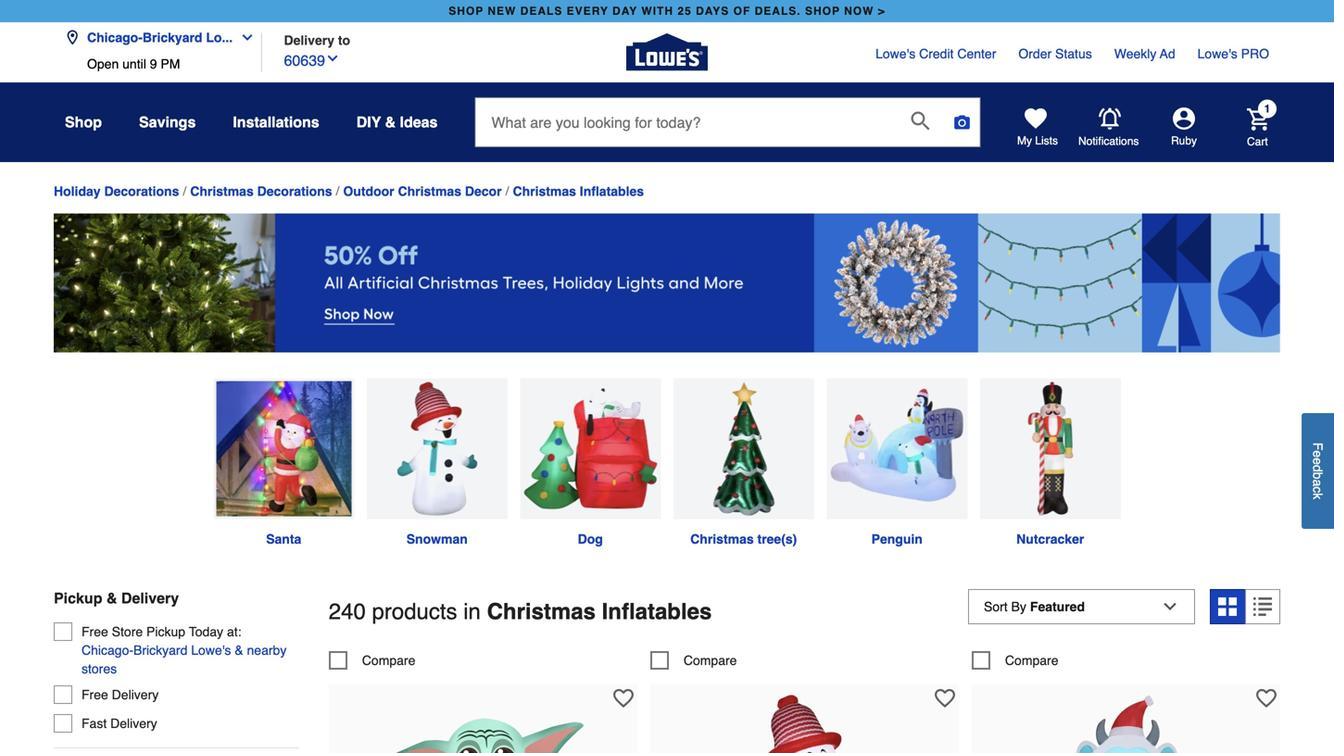 Task type: locate. For each thing, give the bounding box(es) containing it.
e up d
[[1310, 450, 1325, 458]]

of
[[733, 5, 751, 18]]

0 horizontal spatial pickup
[[54, 590, 102, 607]]

new
[[488, 5, 516, 18]]

1 vertical spatial brickyard
[[133, 643, 187, 658]]

weekly ad
[[1114, 46, 1175, 61]]

lowe's home improvement notification center image
[[1099, 108, 1121, 130]]

search image
[[911, 111, 930, 130]]

shop new deals every day with 25 days of deals. shop now > link
[[445, 0, 889, 22]]

1 compare from the left
[[362, 653, 415, 668]]

weekly ad link
[[1114, 44, 1175, 63]]

/ right decor
[[505, 184, 509, 199]]

location image
[[65, 30, 80, 45]]

None search field
[[475, 97, 981, 164]]

deals.
[[755, 5, 801, 18]]

chicago- inside chicago-brickyard lowe's & nearby stores
[[82, 643, 133, 658]]

delivery
[[284, 33, 334, 48], [121, 590, 179, 607], [112, 687, 159, 702], [110, 716, 157, 731]]

1 horizontal spatial /
[[336, 184, 339, 199]]

holiday
[[54, 184, 101, 199]]

fast
[[82, 716, 107, 731]]

weekly
[[1114, 46, 1157, 61]]

delivery up fast delivery
[[112, 687, 159, 702]]

penguin
[[871, 532, 923, 547]]

2 vertical spatial &
[[235, 643, 243, 658]]

/ left outdoor at the left of page
[[336, 184, 339, 199]]

0 horizontal spatial lowe's
[[191, 643, 231, 658]]

3 compare from the left
[[1005, 653, 1058, 668]]

cart
[[1247, 135, 1268, 148]]

0 horizontal spatial compare
[[362, 653, 415, 668]]

2 horizontal spatial &
[[385, 113, 396, 131]]

christmas left tree(s) on the right
[[690, 532, 754, 547]]

chicago- for chicago-brickyard lowe's & nearby stores
[[82, 643, 133, 658]]

2 compare from the left
[[684, 653, 737, 668]]

with
[[641, 5, 674, 18]]

1 horizontal spatial decorations
[[257, 184, 332, 199]]

brickyard inside button
[[143, 30, 202, 45]]

/ right holiday decorations link
[[183, 184, 186, 199]]

heart outline image
[[1256, 688, 1277, 709]]

1 / from the left
[[183, 184, 186, 199]]

heart outline image
[[613, 688, 634, 709], [935, 688, 955, 709]]

chicago- inside button
[[87, 30, 143, 45]]

0 vertical spatial inflatables
[[580, 184, 644, 199]]

compare for 5014124651 element
[[1005, 653, 1058, 668]]

60639 button
[[284, 48, 340, 72]]

pickup up chicago-brickyard lowe's & nearby stores
[[146, 624, 185, 639]]

santa
[[266, 532, 301, 547]]

b
[[1310, 472, 1325, 479]]

1 horizontal spatial shop
[[805, 5, 840, 18]]

tree(s)
[[757, 532, 797, 547]]

1 vertical spatial free
[[82, 687, 108, 702]]

compare inside 5014124693 element
[[684, 653, 737, 668]]

order status link
[[1018, 44, 1092, 63]]

1 free from the top
[[82, 624, 108, 639]]

christmas down installations button
[[190, 184, 254, 199]]

1 shop from the left
[[449, 5, 484, 18]]

christmas decorations link
[[190, 184, 332, 199]]

0 vertical spatial &
[[385, 113, 396, 131]]

1 vertical spatial &
[[106, 590, 117, 607]]

brickyard up pm
[[143, 30, 202, 45]]

days
[[696, 5, 729, 18]]

5014124669 element
[[329, 651, 415, 670]]

2 free from the top
[[82, 687, 108, 702]]

in
[[463, 599, 481, 624]]

f
[[1310, 442, 1325, 450]]

& down at:
[[235, 643, 243, 658]]

decorations right holiday
[[104, 184, 179, 199]]

outdoor
[[343, 184, 394, 199]]

& right diy
[[385, 113, 396, 131]]

deals
[[520, 5, 563, 18]]

0 vertical spatial pickup
[[54, 590, 102, 607]]

christmas inflatables theme/design penguin image
[[827, 379, 967, 519]]

compare inside 5014124651 element
[[1005, 653, 1058, 668]]

2 horizontal spatial lowe's
[[1198, 46, 1238, 61]]

lowe's credit center link
[[876, 44, 996, 63]]

fast delivery
[[82, 716, 157, 731]]

& up store
[[106, 590, 117, 607]]

decorations
[[104, 184, 179, 199], [257, 184, 332, 199]]

christmas inflatables theme/design snowman image
[[367, 379, 507, 519]]

chicago- up stores
[[82, 643, 133, 658]]

free
[[82, 624, 108, 639], [82, 687, 108, 702]]

lo...
[[206, 30, 233, 45]]

1 vertical spatial inflatables
[[602, 599, 712, 624]]

installations button
[[233, 106, 319, 139]]

Search Query text field
[[476, 98, 896, 146]]

brickyard inside chicago-brickyard lowe's & nearby stores
[[133, 643, 187, 658]]

0 horizontal spatial decorations
[[104, 184, 179, 199]]

penguin link
[[820, 379, 974, 549]]

delivery up 60639
[[284, 33, 334, 48]]

savings button
[[139, 106, 196, 139]]

lowe's left credit
[[876, 46, 916, 61]]

free for free delivery
[[82, 687, 108, 702]]

0 vertical spatial brickyard
[[143, 30, 202, 45]]

nearby
[[247, 643, 287, 658]]

free down stores
[[82, 687, 108, 702]]

ideas
[[400, 113, 438, 131]]

chicago-brickyard lo... button
[[65, 19, 262, 57]]

dog link
[[514, 379, 667, 549]]

center
[[957, 46, 996, 61]]

1 horizontal spatial compare
[[684, 653, 737, 668]]

lowe's home improvement lists image
[[1025, 107, 1047, 130]]

decor
[[465, 184, 502, 199]]

0 vertical spatial chicago-
[[87, 30, 143, 45]]

2 horizontal spatial /
[[505, 184, 509, 199]]

0 vertical spatial free
[[82, 624, 108, 639]]

shop
[[449, 5, 484, 18], [805, 5, 840, 18]]

christmas inflatables link
[[513, 184, 644, 199]]

2 decorations from the left
[[257, 184, 332, 199]]

decorations down installations button
[[257, 184, 332, 199]]

camera image
[[953, 113, 971, 132]]

pickup up stores
[[54, 590, 102, 607]]

lowe's pro link
[[1198, 44, 1269, 63]]

1 vertical spatial chicago-
[[82, 643, 133, 658]]

1 horizontal spatial &
[[235, 643, 243, 658]]

chicago-
[[87, 30, 143, 45], [82, 643, 133, 658]]

grid view image
[[1218, 598, 1237, 616]]

christmas tree(s)
[[690, 532, 797, 547]]

e
[[1310, 450, 1325, 458], [1310, 458, 1325, 465]]

inflatables
[[580, 184, 644, 199], [602, 599, 712, 624]]

lowe's down today
[[191, 643, 231, 658]]

chicago- up open
[[87, 30, 143, 45]]

credit
[[919, 46, 954, 61]]

1 decorations from the left
[[104, 184, 179, 199]]

pm
[[161, 57, 180, 71]]

compare inside the 5014124669 element
[[362, 653, 415, 668]]

open until 9 pm
[[87, 57, 180, 71]]

>
[[878, 5, 885, 18]]

christmas
[[190, 184, 254, 199], [398, 184, 461, 199], [513, 184, 576, 199], [690, 532, 754, 547], [487, 599, 596, 624]]

/
[[183, 184, 186, 199], [336, 184, 339, 199], [505, 184, 509, 199]]

1 horizontal spatial lowe's
[[876, 46, 916, 61]]

lowe's left pro
[[1198, 46, 1238, 61]]

brickyard
[[143, 30, 202, 45], [133, 643, 187, 658]]

2 horizontal spatial compare
[[1005, 653, 1058, 668]]

nutcracker
[[1016, 532, 1084, 547]]

& for pickup
[[106, 590, 117, 607]]

status
[[1055, 46, 1092, 61]]

& inside button
[[385, 113, 396, 131]]

lowe's for lowe's credit center
[[876, 46, 916, 61]]

0 horizontal spatial /
[[183, 184, 186, 199]]

brickyard down the free store pickup today at:
[[133, 643, 187, 658]]

holiday living 7-ft lighted snowman christmas inflatable image
[[703, 694, 906, 753]]

advertisement region
[[54, 214, 1280, 356]]

0 horizontal spatial shop
[[449, 5, 484, 18]]

free left store
[[82, 624, 108, 639]]

christmas tree(s) link
[[667, 379, 820, 549]]

e up b
[[1310, 458, 1325, 465]]

compare
[[362, 653, 415, 668], [684, 653, 737, 668], [1005, 653, 1058, 668]]

1 vertical spatial pickup
[[146, 624, 185, 639]]

0 horizontal spatial &
[[106, 590, 117, 607]]

0 horizontal spatial heart outline image
[[613, 688, 634, 709]]

shop left new
[[449, 5, 484, 18]]

1 horizontal spatial heart outline image
[[935, 688, 955, 709]]

list view image
[[1253, 598, 1272, 616]]

&
[[385, 113, 396, 131], [106, 590, 117, 607], [235, 643, 243, 658]]

2 / from the left
[[336, 184, 339, 199]]

dog
[[578, 532, 603, 547]]

shop left now
[[805, 5, 840, 18]]

compare for the 5014124669 element
[[362, 653, 415, 668]]



Task type: vqa. For each thing, say whether or not it's contained in the screenshot.
chevron right icon corresponding to Paint
no



Task type: describe. For each thing, give the bounding box(es) containing it.
1
[[1264, 102, 1270, 115]]

k
[[1310, 493, 1325, 499]]

240 products in christmas inflatables
[[329, 599, 712, 624]]

nutcracker link
[[974, 379, 1127, 549]]

christmas inflatables theme/design christmas tree(s) image
[[673, 379, 814, 519]]

5014124651 element
[[972, 651, 1058, 670]]

until
[[122, 57, 146, 71]]

christmas right decor
[[513, 184, 576, 199]]

my lists
[[1017, 134, 1058, 147]]

diy & ideas button
[[356, 106, 438, 139]]

christmas inflatables theme/design dog image
[[520, 379, 661, 519]]

delivery down free delivery
[[110, 716, 157, 731]]

chevron down image
[[325, 51, 340, 66]]

savings
[[139, 113, 196, 131]]

christmas right in
[[487, 599, 596, 624]]

christmas left decor
[[398, 184, 461, 199]]

christmas inflatables theme/design santa image
[[213, 379, 354, 519]]

shop button
[[65, 106, 102, 139]]

now
[[844, 5, 874, 18]]

9
[[150, 57, 157, 71]]

santa link
[[207, 379, 360, 549]]

holiday decorations / christmas decorations / outdoor christmas decor / christmas inflatables
[[54, 184, 644, 199]]

1 heart outline image from the left
[[613, 688, 634, 709]]

60639
[[284, 52, 325, 69]]

ruby
[[1171, 134, 1197, 147]]

today
[[189, 624, 223, 639]]

3 / from the left
[[505, 184, 509, 199]]

every
[[567, 5, 608, 18]]

chevron down image
[[233, 30, 255, 45]]

open
[[87, 57, 119, 71]]

notifications
[[1078, 135, 1139, 148]]

installations
[[233, 113, 319, 131]]

shop
[[65, 113, 102, 131]]

products
[[372, 599, 457, 624]]

chicago-brickyard lowe's & nearby stores button
[[82, 641, 299, 678]]

ad
[[1160, 46, 1175, 61]]

christmas inflatables theme/design nutcracker image
[[980, 379, 1121, 519]]

delivery up the free store pickup today at:
[[121, 590, 179, 607]]

diy & ideas
[[356, 113, 438, 131]]

lowe's home improvement logo image
[[626, 12, 708, 93]]

chicago-brickyard lowe's & nearby stores
[[82, 643, 287, 676]]

1 horizontal spatial pickup
[[146, 624, 185, 639]]

chicago-brickyard lo...
[[87, 30, 233, 45]]

brickyard for lowe's
[[133, 643, 187, 658]]

lowe's home improvement cart image
[[1247, 108, 1269, 130]]

pickup & delivery
[[54, 590, 179, 607]]

& for diy
[[385, 113, 396, 131]]

free store pickup today at:
[[82, 624, 241, 639]]

f e e d b a c k button
[[1302, 413, 1334, 529]]

lowe's inside chicago-brickyard lowe's & nearby stores
[[191, 643, 231, 658]]

my
[[1017, 134, 1032, 147]]

snowman link
[[360, 379, 514, 549]]

snowman
[[406, 532, 468, 547]]

stores
[[82, 662, 117, 676]]

my lists link
[[1017, 107, 1058, 148]]

to
[[338, 33, 350, 48]]

inflatables inside holiday decorations / christmas decorations / outdoor christmas decor / christmas inflatables
[[580, 184, 644, 199]]

ruby button
[[1140, 107, 1228, 148]]

delivery to
[[284, 33, 350, 48]]

shop new deals every day with 25 days of deals. shop now >
[[449, 5, 885, 18]]

day
[[612, 5, 638, 18]]

at:
[[227, 624, 241, 639]]

& inside chicago-brickyard lowe's & nearby stores
[[235, 643, 243, 658]]

a
[[1310, 479, 1325, 486]]

lowe's credit center
[[876, 46, 996, 61]]

chicago- for chicago-brickyard lo...
[[87, 30, 143, 45]]

2 heart outline image from the left
[[935, 688, 955, 709]]

holiday living 3.5-ft lighted yeti christmas inflatable image
[[1024, 694, 1228, 753]]

free for free store pickup today at:
[[82, 624, 108, 639]]

f e e d b a c k
[[1310, 442, 1325, 499]]

diy
[[356, 113, 381, 131]]

c
[[1310, 486, 1325, 493]]

order status
[[1018, 46, 1092, 61]]

star wars 3.1-ft lighted merry christmas inflatable image
[[381, 694, 585, 753]]

lowe's for lowe's pro
[[1198, 46, 1238, 61]]

order
[[1018, 46, 1052, 61]]

2 shop from the left
[[805, 5, 840, 18]]

outdoor christmas decor link
[[343, 184, 502, 199]]

holiday decorations link
[[54, 184, 179, 199]]

2 e from the top
[[1310, 458, 1325, 465]]

free delivery
[[82, 687, 159, 702]]

lowe's pro
[[1198, 46, 1269, 61]]

brickyard for lo...
[[143, 30, 202, 45]]

store
[[112, 624, 143, 639]]

240
[[329, 599, 366, 624]]

pro
[[1241, 46, 1269, 61]]

1 e from the top
[[1310, 450, 1325, 458]]

compare for 5014124693 element
[[684, 653, 737, 668]]

5014124693 element
[[650, 651, 737, 670]]

d
[[1310, 465, 1325, 472]]

25
[[678, 5, 692, 18]]



